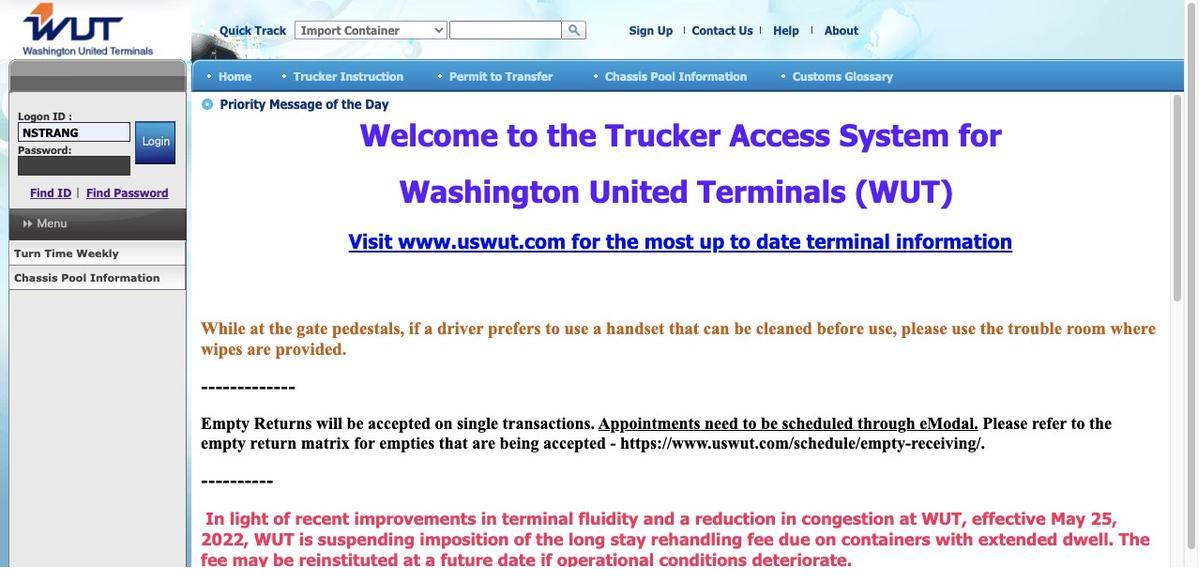 Task type: vqa. For each thing, say whether or not it's contained in the screenshot.
Transfer
yes



Task type: describe. For each thing, give the bounding box(es) containing it.
to
[[491, 69, 502, 82]]

chassis inside "link"
[[14, 271, 58, 284]]

quick
[[220, 23, 252, 37]]

instruction
[[340, 69, 404, 82]]

1 horizontal spatial pool
[[651, 69, 676, 82]]

permit to transfer
[[450, 69, 553, 82]]

trucker instruction
[[294, 69, 404, 82]]

find password link
[[86, 186, 169, 199]]

find password
[[86, 186, 169, 199]]

logon id :
[[18, 110, 72, 122]]

glossary
[[845, 69, 894, 82]]

home
[[219, 69, 252, 82]]

:
[[69, 110, 72, 122]]

customs glossary
[[793, 69, 894, 82]]

information inside "link"
[[90, 271, 160, 284]]

contact us link
[[692, 23, 753, 37]]

sign up link
[[630, 23, 673, 37]]

turn time weekly link
[[8, 241, 186, 266]]

1 horizontal spatial chassis
[[605, 69, 648, 82]]

quick track
[[220, 23, 286, 37]]

up
[[658, 23, 673, 37]]

password:
[[18, 144, 72, 156]]

password
[[114, 186, 169, 199]]

transfer
[[506, 69, 553, 82]]

id for find
[[58, 186, 72, 199]]

trucker
[[294, 69, 337, 82]]

turn time weekly
[[14, 247, 119, 259]]

login image
[[135, 121, 175, 164]]

find id
[[30, 186, 72, 199]]

sign up
[[630, 23, 673, 37]]

0 vertical spatial chassis pool information
[[605, 69, 748, 82]]



Task type: locate. For each thing, give the bounding box(es) containing it.
time
[[44, 247, 73, 259]]

information down weekly
[[90, 271, 160, 284]]

chassis pool information down turn time weekly link
[[14, 271, 160, 284]]

track
[[255, 23, 286, 37]]

logon
[[18, 110, 50, 122]]

0 horizontal spatial chassis
[[14, 271, 58, 284]]

chassis pool information inside "link"
[[14, 271, 160, 284]]

0 horizontal spatial chassis pool information
[[14, 271, 160, 284]]

0 vertical spatial pool
[[651, 69, 676, 82]]

find for find id
[[30, 186, 54, 199]]

0 vertical spatial chassis
[[605, 69, 648, 82]]

help
[[774, 23, 800, 37]]

find down password:
[[30, 186, 54, 199]]

1 horizontal spatial chassis pool information
[[605, 69, 748, 82]]

None text field
[[450, 21, 562, 39]]

1 vertical spatial chassis pool information
[[14, 271, 160, 284]]

id
[[53, 110, 66, 122], [58, 186, 72, 199]]

1 vertical spatial id
[[58, 186, 72, 199]]

id for logon
[[53, 110, 66, 122]]

0 horizontal spatial find
[[30, 186, 54, 199]]

1 vertical spatial chassis
[[14, 271, 58, 284]]

contact us
[[692, 23, 753, 37]]

1 horizontal spatial information
[[679, 69, 748, 82]]

chassis pool information link
[[8, 266, 186, 290]]

chassis
[[605, 69, 648, 82], [14, 271, 58, 284]]

contact
[[692, 23, 736, 37]]

about link
[[825, 23, 859, 37]]

chassis down "sign"
[[605, 69, 648, 82]]

chassis down turn
[[14, 271, 58, 284]]

sign
[[630, 23, 655, 37]]

permit
[[450, 69, 487, 82]]

id left :
[[53, 110, 66, 122]]

information
[[679, 69, 748, 82], [90, 271, 160, 284]]

information down contact in the right of the page
[[679, 69, 748, 82]]

0 vertical spatial id
[[53, 110, 66, 122]]

0 horizontal spatial information
[[90, 271, 160, 284]]

1 find from the left
[[30, 186, 54, 199]]

1 vertical spatial information
[[90, 271, 160, 284]]

about
[[825, 23, 859, 37]]

1 vertical spatial pool
[[61, 271, 87, 284]]

1 horizontal spatial find
[[86, 186, 111, 199]]

find id link
[[30, 186, 72, 199]]

customs
[[793, 69, 842, 82]]

help link
[[774, 23, 800, 37]]

turn
[[14, 247, 41, 259]]

2 find from the left
[[86, 186, 111, 199]]

None text field
[[18, 122, 131, 142]]

chassis pool information
[[605, 69, 748, 82], [14, 271, 160, 284]]

id down password:
[[58, 186, 72, 199]]

us
[[739, 23, 753, 37]]

None password field
[[18, 156, 131, 176]]

pool
[[651, 69, 676, 82], [61, 271, 87, 284]]

find left "password"
[[86, 186, 111, 199]]

find for find password
[[86, 186, 111, 199]]

0 horizontal spatial pool
[[61, 271, 87, 284]]

pool down up
[[651, 69, 676, 82]]

weekly
[[76, 247, 119, 259]]

find
[[30, 186, 54, 199], [86, 186, 111, 199]]

0 vertical spatial information
[[679, 69, 748, 82]]

chassis pool information down up
[[605, 69, 748, 82]]

pool inside chassis pool information "link"
[[61, 271, 87, 284]]

pool down turn time weekly
[[61, 271, 87, 284]]



